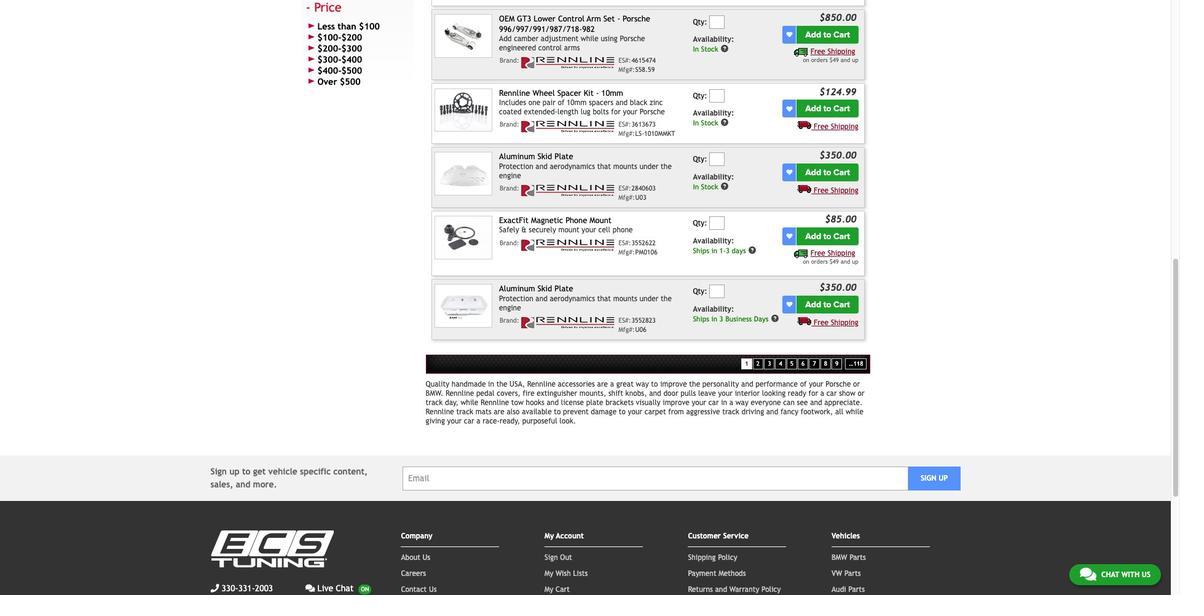 Task type: describe. For each thing, give the bounding box(es) containing it.
1 vertical spatial $500
[[340, 76, 361, 86]]

add to wish list image for $350.00
[[787, 301, 793, 308]]

0 horizontal spatial chat
[[336, 584, 354, 594]]

shipping down $85.00
[[828, 249, 856, 257]]

cart down wish
[[556, 586, 570, 594]]

add to wish list image for $85.00
[[787, 233, 793, 239]]

4615474
[[632, 57, 656, 64]]

handmade
[[452, 380, 486, 389]]

&
[[521, 226, 527, 235]]

0 horizontal spatial track
[[426, 399, 443, 407]]

free for es#: 3613673 mfg#: ls-1010mmkt
[[814, 122, 829, 131]]

1 vertical spatial policy
[[762, 586, 781, 594]]

a down personality at the bottom right of page
[[730, 399, 734, 407]]

to up look.
[[554, 408, 561, 417]]

oem gt3 lower control arm set - porsche 996/997/991/987/718-982 link
[[499, 14, 650, 34]]

982
[[582, 24, 595, 34]]

can
[[783, 399, 795, 407]]

zinc
[[650, 98, 663, 107]]

to inside sign up to get vehicle specific content, sales, and more.
[[242, 467, 251, 477]]

0 vertical spatial $500
[[341, 65, 362, 75]]

payment
[[688, 570, 717, 578]]

to down $85.00
[[824, 231, 832, 241]]

availability: for es#: 2840603 mfg#: u03
[[693, 173, 734, 181]]

shipping down $124.99
[[831, 122, 859, 131]]

0 horizontal spatial are
[[494, 408, 505, 417]]

a down mats
[[477, 417, 481, 426]]

$400-$500 link
[[306, 65, 409, 76]]

stock for $850.00
[[701, 45, 718, 53]]

add to cart for es#: 3552622 mfg#: pm0106
[[805, 231, 850, 241]]

ready
[[788, 389, 807, 398]]

while inside oem gt3 lower control arm set - porsche 996/997/991/987/718-982 add camber adjustment while using porsche engineered control arms
[[581, 34, 599, 43]]

availability: for es#: 3552823 mfg#: u06
[[693, 305, 734, 313]]

3 inside 'link'
[[768, 360, 771, 367]]

$200
[[341, 32, 362, 42]]

1 horizontal spatial are
[[597, 380, 608, 389]]

parts for bmw parts
[[850, 554, 866, 562]]

about us link
[[401, 554, 430, 562]]

on for $85.00
[[803, 258, 810, 265]]

driving
[[742, 408, 764, 417]]

looking
[[762, 389, 786, 398]]

3552622
[[632, 239, 656, 246]]

$124.99
[[820, 86, 857, 97]]

free shipping image for $124.99
[[798, 121, 812, 129]]

look.
[[560, 417, 576, 426]]

to up visually
[[651, 380, 658, 389]]

plate for availability: in stock
[[555, 152, 573, 161]]

free shipping on orders $49 and up for $850.00
[[803, 47, 859, 63]]

footwork,
[[801, 408, 833, 417]]

also
[[507, 408, 520, 417]]

qty: for es#: 3552622 mfg#: pm0106
[[693, 219, 707, 228]]

add to cart button for es#: 3552622 mfg#: pm0106
[[797, 227, 859, 245]]

3613673
[[632, 120, 656, 128]]

about
[[401, 554, 420, 562]]

3 inside availability: ships in 3 business days
[[720, 314, 723, 323]]

mfg#: for 2840603
[[619, 193, 635, 201]]

my cart link
[[545, 586, 570, 594]]

your down 7 link
[[809, 380, 824, 389]]

mfg#: for 3552823
[[619, 326, 635, 333]]

one
[[529, 98, 541, 107]]

$200-$300 link
[[306, 43, 409, 54]]

6 link
[[798, 358, 809, 370]]

camber
[[514, 34, 539, 43]]

$850.00
[[820, 12, 857, 23]]

exactfit magnetic phone mount link
[[499, 216, 612, 225]]

es#: for es#: 4615474 mfg#: s58.59
[[619, 57, 631, 64]]

hooks
[[526, 399, 545, 407]]

a up the footwork,
[[821, 389, 824, 398]]

ships for $85.00
[[693, 246, 709, 255]]

availability: for es#: 3613673 mfg#: ls-1010mmkt
[[693, 109, 734, 117]]

add to wish list image for $850.00
[[787, 32, 793, 38]]

rennline up day,
[[446, 389, 474, 398]]

- inside oem gt3 lower control arm set - porsche 996/997/991/987/718-982 add camber adjustment while using porsche engineered control arms
[[617, 14, 620, 24]]

mats
[[476, 408, 492, 417]]

qty: for es#: 4615474 mfg#: s58.59
[[693, 18, 707, 26]]

$49 for $850.00
[[830, 57, 839, 63]]

door
[[664, 389, 679, 398]]

3 inside availability: ships in 1-3 days
[[726, 246, 730, 255]]

shipping policy
[[688, 554, 738, 562]]

exactfit
[[499, 216, 529, 225]]

question sign image for es#: 3552823 mfg#: u06
[[771, 314, 780, 323]]

quality handmade in the usa, rennline accessories are a great way to improve the personality and performance of your porsche or bmw. rennline pedal covers, fire extinguisher mounts, shift knobs, and door pulls leave your interior looking ready for a car show or track day, while rennline tow hooks and license plate brackets visually improve your car in a way everyone can see and appreciate. rennline track mats are also available to prevent damage to your carpet from aggressive track driving and fancy footwork, all while giving your car a race-ready, purposeful look.
[[426, 380, 865, 426]]

my for my wish lists
[[545, 570, 554, 578]]

rennline - corporate logo image for es#: 3552823 mfg#: u06
[[522, 316, 616, 329]]

sign out link
[[545, 554, 572, 562]]

from
[[668, 408, 684, 417]]

days
[[754, 314, 769, 323]]

availability: ships in 3 business days
[[693, 305, 769, 323]]

2 link
[[753, 358, 764, 370]]

availability: in stock for $350.00
[[693, 173, 734, 191]]

add inside oem gt3 lower control arm set - porsche 996/997/991/987/718-982 add camber adjustment while using porsche engineered control arms
[[499, 34, 512, 43]]

$100-$200 link
[[306, 32, 409, 43]]

and inside rennline wheel spacer kit - 10mm includes one pair of 10mm spacers and black zinc coated extended-length lug bolts for your porsche
[[616, 98, 628, 107]]

carpet
[[645, 408, 666, 417]]

ships for $350.00
[[693, 314, 709, 323]]

in for 3
[[712, 314, 718, 323]]

cell
[[599, 226, 611, 235]]

add to cart for es#: 3613673 mfg#: ls-1010mmkt
[[805, 103, 850, 114]]

qty: for es#: 3552823 mfg#: u06
[[693, 287, 707, 296]]

mfg#: for 4615474
[[619, 66, 635, 73]]

add for es#: 2840603 mfg#: u03
[[805, 167, 821, 178]]

1 horizontal spatial car
[[709, 399, 719, 407]]

add to cart button for es#: 2840603 mfg#: u03
[[797, 163, 859, 181]]

add for es#: 4615474 mfg#: s58.59
[[805, 29, 821, 40]]

availability: for es#: 3552622 mfg#: pm0106
[[693, 236, 734, 245]]

0 vertical spatial policy
[[718, 554, 738, 562]]

0 vertical spatial chat
[[1102, 571, 1120, 579]]

rennline - corporate logo image for es#: 3613673 mfg#: ls-1010mmkt
[[522, 120, 616, 133]]

careers
[[401, 570, 426, 578]]

porsche inside rennline wheel spacer kit - 10mm includes one pair of 10mm spacers and black zinc coated extended-length lug bolts for your porsche
[[640, 108, 665, 116]]

5
[[790, 360, 794, 367]]

$300-
[[317, 54, 341, 64]]

knobs,
[[626, 389, 647, 398]]

in for $850.00
[[693, 45, 699, 53]]

contact us
[[401, 586, 437, 594]]

specific
[[300, 467, 331, 477]]

es#3552622 - pm0106 - exactfit magnetic phone mount - safely & securely mount your cell phone - rennline - porsche image
[[435, 216, 492, 259]]

company
[[401, 532, 433, 541]]

my cart
[[545, 586, 570, 594]]

free shipping image for $85.00
[[794, 249, 809, 258]]

to down brackets
[[619, 408, 626, 417]]

free for es#: 3552823 mfg#: u06
[[814, 318, 829, 327]]

show
[[839, 389, 856, 398]]

cart for es#: 4615474 mfg#: s58.59
[[834, 29, 850, 40]]

add to wish list image for $124.99
[[787, 105, 793, 112]]

coated
[[499, 108, 522, 116]]

sign for sign out
[[545, 554, 558, 562]]

add to cart button for es#: 4615474 mfg#: s58.59
[[797, 26, 859, 44]]

rennline - corporate logo image for es#: 3552622 mfg#: pm0106
[[522, 239, 616, 251]]

free down $850.00
[[811, 47, 826, 56]]

brackets
[[606, 399, 634, 407]]

porsche right set
[[623, 14, 650, 24]]

add for es#: 3552622 mfg#: pm0106
[[805, 231, 821, 241]]

sign up button
[[909, 467, 961, 491]]

contact
[[401, 586, 427, 594]]

oem gt3 lower control arm set - porsche 996/997/991/987/718-982 add camber adjustment while using porsche engineered control arms
[[499, 14, 650, 52]]

visually
[[636, 399, 661, 407]]

porsche inside quality handmade in the usa, rennline accessories are a great way to improve the personality and performance of your porsche or bmw. rennline pedal covers, fire extinguisher mounts, shift knobs, and door pulls leave your interior looking ready for a car show or track day, while rennline tow hooks and license plate brackets visually improve your car in a way everyone can see and appreciate. rennline track mats are also available to prevent damage to your carpet from aggressive track driving and fancy footwork, all while giving your car a race-ready, purposeful look.
[[826, 380, 851, 389]]

add to cart for es#: 2840603 mfg#: u03
[[805, 167, 850, 178]]

$85.00
[[825, 213, 857, 224]]

cart for es#: 3613673 mfg#: ls-1010mmkt
[[834, 103, 850, 114]]

brand: for es#: 2840603 mfg#: u03
[[500, 184, 519, 192]]

to up 8
[[824, 299, 832, 310]]

audi parts link
[[832, 586, 865, 594]]

rennline up fire
[[527, 380, 556, 389]]

tow
[[511, 399, 524, 407]]

bolts
[[593, 108, 609, 116]]

question sign image for es#: 3613673 mfg#: ls-1010mmkt
[[721, 118, 729, 127]]

…118 link
[[846, 358, 867, 370]]

giving
[[426, 417, 445, 426]]

pair
[[543, 98, 556, 107]]

safely
[[499, 226, 519, 235]]

and inside sign up to get vehicle specific content, sales, and more.
[[236, 480, 250, 490]]

chat with us
[[1102, 571, 1151, 579]]

service
[[723, 532, 749, 541]]

$100-
[[317, 32, 341, 42]]

0 vertical spatial or
[[853, 380, 860, 389]]

sign up
[[921, 474, 948, 483]]

prevent
[[563, 408, 589, 417]]

shipping down $850.00
[[828, 47, 856, 56]]

lower
[[534, 14, 556, 24]]

qty: for es#: 2840603 mfg#: u03
[[693, 155, 707, 164]]

us for about us
[[423, 554, 430, 562]]

aluminum for availability: in stock
[[499, 152, 535, 161]]

with
[[1122, 571, 1140, 579]]

add for es#: 3613673 mfg#: ls-1010mmkt
[[805, 103, 821, 114]]

add to cart for es#: 3552823 mfg#: u06
[[805, 299, 850, 310]]

ready,
[[500, 417, 520, 426]]

rennline up giving
[[426, 408, 454, 417]]

race-
[[483, 417, 500, 426]]

add to cart button for es#: 3613673 mfg#: ls-1010mmkt
[[797, 100, 859, 117]]

brand: for es#: 3552823 mfg#: u06
[[500, 316, 519, 324]]

control
[[558, 14, 585, 24]]

ls-
[[635, 130, 644, 137]]

shipping right free shipping icon
[[831, 318, 859, 327]]

mounts for availability: in stock
[[613, 162, 637, 171]]

2 vertical spatial while
[[846, 408, 864, 417]]

plate for availability: ships in 3 business days
[[555, 284, 573, 293]]

all
[[835, 408, 844, 417]]

0 horizontal spatial way
[[636, 380, 649, 389]]

6
[[802, 360, 805, 367]]

es#: for es#: 3613673 mfg#: ls-1010mmkt
[[619, 120, 631, 128]]

to down $124.99
[[824, 103, 832, 114]]

$300-$400 link
[[306, 54, 409, 65]]

phone image
[[211, 584, 219, 593]]

$400
[[341, 54, 362, 64]]

live chat
[[318, 584, 354, 594]]

stock for $124.99
[[701, 118, 718, 127]]

in down personality at the bottom right of page
[[721, 399, 727, 407]]

add to cart button for es#: 3552823 mfg#: u06
[[797, 296, 859, 313]]

es#4615474 - s58.59 - oem gt3 lower control arm set - porsche 996/997/991/987/718-982 - add camber adjustment while using porsche engineered control arms - rennline - porsche image
[[435, 14, 492, 58]]

personality
[[703, 380, 739, 389]]



Task type: locate. For each thing, give the bounding box(es) containing it.
1 vertical spatial ships
[[693, 314, 709, 323]]

rennline - corporate logo image for es#: 2840603 mfg#: u03
[[522, 184, 616, 197]]

add to cart up free shipping icon
[[805, 299, 850, 310]]

oem
[[499, 14, 515, 24]]

1 mounts from the top
[[613, 162, 637, 171]]

2 stock from the top
[[701, 118, 718, 127]]

3 mfg#: from the top
[[619, 193, 635, 201]]

over
[[317, 76, 337, 86]]

to left get
[[242, 467, 251, 477]]

brand: down coated
[[500, 120, 519, 128]]

1 horizontal spatial policy
[[762, 586, 781, 594]]

3 availability: in stock from the top
[[693, 173, 734, 191]]

shift
[[609, 389, 623, 398]]

free shipping image
[[798, 316, 812, 325]]

2 aerodynamics from the top
[[550, 294, 595, 303]]

skid down securely
[[538, 284, 552, 293]]

0 horizontal spatial policy
[[718, 554, 738, 562]]

engine up exactfit
[[499, 171, 521, 180]]

s58.59
[[635, 66, 655, 73]]

mfg#: inside es#: 3552622 mfg#: pm0106
[[619, 248, 635, 255]]

0 vertical spatial comments image
[[1080, 567, 1097, 582]]

1 horizontal spatial -
[[617, 14, 620, 24]]

3 add to cart from the top
[[805, 167, 850, 178]]

skid for availability: in stock
[[538, 152, 552, 161]]

using
[[601, 34, 618, 43]]

customer
[[688, 532, 721, 541]]

orders down $85.00
[[811, 258, 828, 265]]

in for 1-
[[712, 246, 718, 255]]

parts right bmw
[[850, 554, 866, 562]]

Email email field
[[403, 467, 909, 491]]

aluminum for availability: ships in 3 business days
[[499, 284, 535, 293]]

cart down $850.00
[[834, 29, 850, 40]]

3 free shipping from the top
[[814, 318, 859, 327]]

skid for availability: ships in 3 business days
[[538, 284, 552, 293]]

1 vertical spatial while
[[461, 399, 479, 407]]

1 horizontal spatial comments image
[[1080, 567, 1097, 582]]

porsche right using
[[620, 34, 645, 43]]

0 vertical spatial my
[[545, 532, 554, 541]]

0 vertical spatial are
[[597, 380, 608, 389]]

qty: for es#: 3613673 mfg#: ls-1010mmkt
[[693, 91, 707, 100]]

set
[[604, 14, 615, 24]]

0 vertical spatial while
[[581, 34, 599, 43]]

free shipping down $124.99
[[814, 122, 859, 131]]

es#3552823 - u06 - aluminum skid plate  - protection and aerodynamics that mounts under the engine - rennline - mini image
[[435, 284, 492, 328]]

free for es#: 2840603 mfg#: u03
[[814, 186, 829, 195]]

your up aggressive
[[692, 399, 706, 407]]

1 vertical spatial or
[[858, 389, 865, 398]]

0 vertical spatial for
[[611, 108, 621, 116]]

3 my from the top
[[545, 586, 554, 594]]

1 horizontal spatial 3
[[726, 246, 730, 255]]

3 brand: from the top
[[500, 184, 519, 192]]

plate
[[586, 399, 603, 407]]

brand: right es#3552823 - u06 - aluminum skid plate  - protection and aerodynamics that mounts under the engine - rennline - mini image
[[500, 316, 519, 324]]

parts for vw parts
[[845, 570, 861, 578]]

comments image
[[1080, 567, 1097, 582], [305, 584, 315, 593]]

covers,
[[497, 389, 521, 398]]

1 horizontal spatial track
[[456, 408, 474, 417]]

appreciate.
[[825, 399, 863, 407]]

track down bmw.
[[426, 399, 443, 407]]

your
[[623, 108, 638, 116], [582, 226, 596, 235], [809, 380, 824, 389], [718, 389, 733, 398], [692, 399, 706, 407], [628, 408, 643, 417], [447, 417, 462, 426]]

1 engine from the top
[[499, 171, 521, 180]]

shipping up payment
[[688, 554, 716, 562]]

1 protection from the top
[[499, 162, 533, 171]]

1 mfg#: from the top
[[619, 66, 635, 73]]

brand: for es#: 3552622 mfg#: pm0106
[[500, 239, 519, 246]]

sign
[[211, 467, 227, 477], [921, 474, 937, 483], [545, 554, 558, 562]]

es#2840603 - u03 - aluminum skid plate  - protection and aerodynamics that mounts under the engine - rennline - mini image
[[435, 152, 492, 196]]

2 vertical spatial us
[[429, 586, 437, 594]]

1 vertical spatial 3
[[720, 314, 723, 323]]

u03
[[635, 193, 647, 201]]

parts right audi
[[849, 586, 865, 594]]

2 add to cart from the top
[[805, 103, 850, 114]]

1 vertical spatial free shipping
[[814, 186, 859, 195]]

2 aluminum from the top
[[499, 284, 535, 293]]

2 on from the top
[[803, 258, 810, 265]]

$49 up $124.99
[[830, 57, 839, 63]]

2 in from the top
[[693, 118, 699, 127]]

1 plate from the top
[[555, 152, 573, 161]]

in left question sign icon
[[693, 45, 699, 53]]

payment methods
[[688, 570, 746, 578]]

4 add to cart from the top
[[805, 231, 850, 241]]

es#: inside es#: 3552622 mfg#: pm0106
[[619, 239, 631, 246]]

of down "rennline wheel spacer kit - 10mm" link at the top of the page
[[558, 98, 565, 107]]

0 vertical spatial on
[[803, 57, 810, 63]]

mfg#: inside es#: 4615474 mfg#: s58.59
[[619, 66, 635, 73]]

0 horizontal spatial sign
[[211, 467, 227, 477]]

1 availability: in stock from the top
[[693, 35, 734, 53]]

parts for audi parts
[[849, 586, 865, 594]]

2 aluminum skid plate protection and aerodynamics that mounts under the engine from the top
[[499, 284, 672, 312]]

1 qty: from the top
[[693, 18, 707, 26]]

2 $350.00 from the top
[[820, 282, 857, 293]]

mfg#: left u03
[[619, 193, 635, 201]]

0 vertical spatial under
[[640, 162, 659, 171]]

rennline
[[499, 88, 530, 97], [527, 380, 556, 389], [446, 389, 474, 398], [481, 399, 509, 407], [426, 408, 454, 417]]

1 vertical spatial in
[[693, 118, 699, 127]]

mfg#: for 3613673
[[619, 130, 635, 137]]

policy right warranty
[[762, 586, 781, 594]]

a up shift
[[610, 380, 614, 389]]

1 horizontal spatial 10mm
[[602, 88, 623, 97]]

while down appreciate.
[[846, 408, 864, 417]]

1 brand: from the top
[[500, 57, 519, 64]]

0 vertical spatial in
[[693, 45, 699, 53]]

us
[[423, 554, 430, 562], [1142, 571, 1151, 579], [429, 586, 437, 594]]

0 horizontal spatial comments image
[[305, 584, 315, 593]]

add to cart down $85.00
[[805, 231, 850, 241]]

0 vertical spatial free shipping on orders $49 and up
[[803, 47, 859, 63]]

orders for $850.00
[[811, 57, 828, 63]]

1 vertical spatial skid
[[538, 284, 552, 293]]

3 availability: from the top
[[693, 173, 734, 181]]

aluminum skid plate link down extended-
[[499, 152, 573, 161]]

1 $350.00 from the top
[[820, 150, 857, 161]]

comments image for live
[[305, 584, 315, 593]]

0 vertical spatial $350.00
[[820, 150, 857, 161]]

4 link
[[776, 358, 786, 370]]

us right contact
[[429, 586, 437, 594]]

in inside availability: ships in 3 business days
[[712, 314, 718, 323]]

securely
[[529, 226, 556, 235]]

free shipping image for $350.00
[[798, 184, 812, 193]]

mounts for availability: ships in 3 business days
[[613, 294, 637, 303]]

4 add to cart button from the top
[[797, 227, 859, 245]]

1 horizontal spatial sign
[[545, 554, 558, 562]]

business
[[726, 314, 752, 323]]

2 es#: from the top
[[619, 120, 631, 128]]

330-331-2003
[[222, 584, 273, 594]]

4 add to wish list image from the top
[[787, 301, 793, 308]]

availability: inside availability: ships in 1-3 days
[[693, 236, 734, 245]]

1 link
[[741, 358, 752, 370]]

careers link
[[401, 570, 426, 578]]

es#: for es#: 3552823 mfg#: u06
[[619, 316, 631, 324]]

availability: for es#: 4615474 mfg#: s58.59
[[693, 35, 734, 44]]

$100
[[359, 21, 380, 31]]

availability: in stock for $850.00
[[693, 35, 734, 53]]

damage
[[591, 408, 617, 417]]

your down mount
[[582, 226, 596, 235]]

while up mats
[[461, 399, 479, 407]]

1 vertical spatial my
[[545, 570, 554, 578]]

us inside the 'chat with us' link
[[1142, 571, 1151, 579]]

5 qty: from the top
[[693, 287, 707, 296]]

10mm
[[602, 88, 623, 97], [567, 98, 587, 107]]

es#3613673 - ls-1010mmkt -  rennline wheel spacer kit - 10mm  - includes one pair of 10mm spacers and black zinc coated extended-length lug bolts for your porsche - rennline - porsche image
[[435, 88, 492, 132]]

my account
[[545, 532, 584, 541]]

my for my cart
[[545, 586, 554, 594]]

for right "ready"
[[809, 389, 818, 398]]

days
[[732, 246, 746, 255]]

sales,
[[211, 480, 233, 490]]

sign inside sign up to get vehicle specific content, sales, and more.
[[211, 467, 227, 477]]

1 vertical spatial aerodynamics
[[550, 294, 595, 303]]

rennline - corporate logo image
[[522, 57, 616, 69], [522, 120, 616, 133], [522, 184, 616, 197], [522, 239, 616, 251], [522, 316, 616, 329]]

2 under from the top
[[640, 294, 659, 303]]

es#: inside the es#: 2840603 mfg#: u03
[[619, 184, 631, 192]]

3 left business
[[720, 314, 723, 323]]

1 vertical spatial availability: in stock
[[693, 109, 734, 127]]

1 vertical spatial on
[[803, 258, 810, 265]]

add to wish list image
[[787, 32, 793, 38], [787, 105, 793, 112], [787, 233, 793, 239], [787, 301, 793, 308]]

0 vertical spatial improve
[[660, 380, 687, 389]]

parts right vw
[[845, 570, 861, 578]]

2 ships from the top
[[693, 314, 709, 323]]

about us
[[401, 554, 430, 562]]

1 vertical spatial improve
[[663, 399, 690, 407]]

free up $85.00
[[814, 186, 829, 195]]

on for $850.00
[[803, 57, 810, 63]]

1 vertical spatial for
[[809, 389, 818, 398]]

of inside quality handmade in the usa, rennline accessories are a great way to improve the personality and performance of your porsche or bmw. rennline pedal covers, fire extinguisher mounts, shift knobs, and door pulls leave your interior looking ready for a car show or track day, while rennline tow hooks and license plate brackets visually improve your car in a way everyone can see and appreciate. rennline track mats are also available to prevent damage to your carpet from aggressive track driving and fancy footwork, all while giving your car a race-ready, purposeful look.
[[800, 380, 807, 389]]

1 under from the top
[[640, 162, 659, 171]]

1 vertical spatial $350.00
[[820, 282, 857, 293]]

rennline - corporate logo image for es#: 4615474 mfg#: s58.59
[[522, 57, 616, 69]]

2 $49 from the top
[[830, 258, 839, 265]]

1 vertical spatial engine
[[499, 303, 521, 312]]

way up knobs,
[[636, 380, 649, 389]]

2 skid from the top
[[538, 284, 552, 293]]

free shipping for es#: 3552823 mfg#: u06
[[814, 318, 859, 327]]

2 vertical spatial parts
[[849, 586, 865, 594]]

4 qty: from the top
[[693, 219, 707, 228]]

3 es#: from the top
[[619, 184, 631, 192]]

331-
[[238, 584, 255, 594]]

free shipping for es#: 2840603 mfg#: u03
[[814, 186, 859, 195]]

5 es#: from the top
[[619, 316, 631, 324]]

3 in from the top
[[693, 182, 699, 191]]

1 vertical spatial parts
[[845, 570, 861, 578]]

1 vertical spatial are
[[494, 408, 505, 417]]

0 vertical spatial aluminum skid plate protection and aerodynamics that mounts under the engine
[[499, 152, 672, 180]]

1 add to wish list image from the top
[[787, 32, 793, 38]]

2 rennline - corporate logo image from the top
[[522, 120, 616, 133]]

in for $350.00
[[693, 182, 699, 191]]

add to cart button down $124.99
[[797, 100, 859, 117]]

leave
[[698, 389, 716, 398]]

2 vertical spatial in
[[693, 182, 699, 191]]

question sign image for es#: 3552622 mfg#: pm0106
[[748, 246, 757, 254]]

your down visually
[[628, 408, 643, 417]]

mfg#: inside the es#: 2840603 mfg#: u03
[[619, 193, 635, 201]]

engine for availability: in stock
[[499, 171, 521, 180]]

free shipping on orders $49 and up up $124.99
[[803, 47, 859, 63]]

on
[[803, 57, 810, 63], [803, 258, 810, 265]]

add to cart down $124.99
[[805, 103, 850, 114]]

live
[[318, 584, 333, 594]]

in inside availability: ships in 1-3 days
[[712, 246, 718, 255]]

free down $124.99
[[814, 122, 829, 131]]

2 plate from the top
[[555, 284, 573, 293]]

protection right the es#2840603 - u03 - aluminum skid plate  - protection and aerodynamics that mounts under the engine - rennline - mini image
[[499, 162, 533, 171]]

car left race-
[[464, 417, 474, 426]]

1 stock from the top
[[701, 45, 718, 53]]

stock for $350.00
[[701, 182, 718, 191]]

0 vertical spatial us
[[423, 554, 430, 562]]

under for availability: in stock
[[640, 162, 659, 171]]

availability: ships in 1-3 days
[[693, 236, 746, 255]]

1 vertical spatial that
[[597, 294, 611, 303]]

2 qty: from the top
[[693, 91, 707, 100]]

brand: for es#: 3613673 mfg#: ls-1010mmkt
[[500, 120, 519, 128]]

orders for $85.00
[[811, 258, 828, 265]]

your down day,
[[447, 417, 462, 426]]

your inside rennline wheel spacer kit - 10mm includes one pair of 10mm spacers and black zinc coated extended-length lug bolts for your porsche
[[623, 108, 638, 116]]

vehicle
[[268, 467, 297, 477]]

4 rennline - corporate logo image from the top
[[522, 239, 616, 251]]

2 horizontal spatial sign
[[921, 474, 937, 483]]

live chat link
[[305, 583, 372, 595]]

rennline up includes on the top left of the page
[[499, 88, 530, 97]]

0 vertical spatial that
[[597, 162, 611, 171]]

0 vertical spatial aluminum
[[499, 152, 535, 161]]

1 vertical spatial us
[[1142, 571, 1151, 579]]

up inside sign up 'button'
[[939, 474, 948, 483]]

sign for sign up
[[921, 474, 937, 483]]

in right es#: 3613673 mfg#: ls-1010mmkt
[[693, 118, 699, 127]]

of
[[558, 98, 565, 107], [800, 380, 807, 389]]

2 horizontal spatial 3
[[768, 360, 771, 367]]

comments image left live
[[305, 584, 315, 593]]

0 vertical spatial availability: in stock
[[693, 35, 734, 53]]

$350.00 for availability: ships in 3 business days
[[820, 282, 857, 293]]

0 horizontal spatial -
[[596, 88, 599, 97]]

0 horizontal spatial of
[[558, 98, 565, 107]]

10mm down spacer
[[567, 98, 587, 107]]

aerodynamics for availability: in stock
[[550, 162, 595, 171]]

- inside rennline wheel spacer kit - 10mm includes one pair of 10mm spacers and black zinc coated extended-length lug bolts for your porsche
[[596, 88, 599, 97]]

5 link
[[787, 358, 797, 370]]

2 free shipping from the top
[[814, 186, 859, 195]]

under
[[640, 162, 659, 171], [640, 294, 659, 303]]

es#: inside es#: 4615474 mfg#: s58.59
[[619, 57, 631, 64]]

3 add to wish list image from the top
[[787, 233, 793, 239]]

extinguisher
[[537, 389, 577, 398]]

plate down length
[[555, 152, 573, 161]]

1 vertical spatial orders
[[811, 258, 828, 265]]

0 horizontal spatial for
[[611, 108, 621, 116]]

free shipping
[[814, 122, 859, 131], [814, 186, 859, 195], [814, 318, 859, 327]]

your down personality at the bottom right of page
[[718, 389, 733, 398]]

1 my from the top
[[545, 532, 554, 541]]

aluminum skid plate protection and aerodynamics that mounts under the engine for availability: in stock
[[499, 152, 672, 180]]

1 in from the top
[[693, 45, 699, 53]]

performance
[[756, 380, 798, 389]]

0 vertical spatial skid
[[538, 152, 552, 161]]

protection for availability: in stock
[[499, 162, 533, 171]]

1 vertical spatial chat
[[336, 584, 354, 594]]

aluminum skid plate link
[[499, 152, 573, 161], [499, 284, 573, 293]]

of up "ready"
[[800, 380, 807, 389]]

0 vertical spatial engine
[[499, 171, 521, 180]]

parts
[[850, 554, 866, 562], [845, 570, 861, 578], [849, 586, 865, 594]]

None text field
[[710, 89, 725, 102], [710, 153, 725, 166], [710, 285, 725, 298], [710, 89, 725, 102], [710, 153, 725, 166], [710, 285, 725, 298]]

audi parts
[[832, 586, 865, 594]]

free shipping on orders $49 and up down $85.00
[[803, 249, 859, 265]]

extended-
[[524, 108, 558, 116]]

out
[[560, 554, 572, 562]]

2 brand: from the top
[[500, 120, 519, 128]]

1 orders from the top
[[811, 57, 828, 63]]

2840603
[[632, 184, 656, 192]]

1 on from the top
[[803, 57, 810, 63]]

aluminum skid plate protection and aerodynamics that mounts under the engine for availability: ships in 3 business days
[[499, 284, 672, 312]]

0 vertical spatial aluminum skid plate link
[[499, 152, 573, 161]]

1 ships from the top
[[693, 246, 709, 255]]

add to wish list image
[[787, 169, 793, 175]]

cart down $85.00
[[834, 231, 850, 241]]

1 horizontal spatial chat
[[1102, 571, 1120, 579]]

length
[[558, 108, 579, 116]]

wish
[[556, 570, 571, 578]]

1 free shipping from the top
[[814, 122, 859, 131]]

protection for availability: ships in 3 business days
[[499, 294, 533, 303]]

1 rennline - corporate logo image from the top
[[522, 57, 616, 69]]

comments image inside live chat link
[[305, 584, 315, 593]]

1 vertical spatial stock
[[701, 118, 718, 127]]

1 vertical spatial 10mm
[[567, 98, 587, 107]]

2 engine from the top
[[499, 303, 521, 312]]

2 my from the top
[[545, 570, 554, 578]]

in for the
[[488, 380, 494, 389]]

2 orders from the top
[[811, 258, 828, 265]]

3 link
[[764, 358, 775, 370]]

0 horizontal spatial 10mm
[[567, 98, 587, 107]]

0 vertical spatial 3
[[726, 246, 730, 255]]

add
[[805, 29, 821, 40], [499, 34, 512, 43], [805, 103, 821, 114], [805, 167, 821, 178], [805, 231, 821, 241], [805, 299, 821, 310]]

us right about
[[423, 554, 430, 562]]

cart for es#: 2840603 mfg#: u03
[[834, 167, 850, 178]]

1 aluminum skid plate link from the top
[[499, 152, 573, 161]]

2 availability: from the top
[[693, 109, 734, 117]]

5 add to cart button from the top
[[797, 296, 859, 313]]

es#: left 3613673
[[619, 120, 631, 128]]

2 add to cart button from the top
[[797, 100, 859, 117]]

my left wish
[[545, 570, 554, 578]]

your inside exactfit magnetic phone mount safely & securely mount your cell phone
[[582, 226, 596, 235]]

magnetic
[[531, 216, 563, 225]]

3 rennline - corporate logo image from the top
[[522, 184, 616, 197]]

2 vertical spatial availability: in stock
[[693, 173, 734, 191]]

engine for availability: ships in 3 business days
[[499, 303, 521, 312]]

us for contact us
[[429, 586, 437, 594]]

4 es#: from the top
[[619, 239, 631, 246]]

cart for es#: 3552823 mfg#: u06
[[834, 299, 850, 310]]

1 availability: from the top
[[693, 35, 734, 44]]

0 vertical spatial 10mm
[[602, 88, 623, 97]]

question sign image
[[721, 44, 729, 53]]

of inside rennline wheel spacer kit - 10mm includes one pair of 10mm spacers and black zinc coated extended-length lug bolts for your porsche
[[558, 98, 565, 107]]

returns
[[688, 586, 713, 594]]

comments image left chat with us at the right bottom
[[1080, 567, 1097, 582]]

free down $85.00
[[811, 249, 826, 257]]

2 free shipping on orders $49 and up from the top
[[803, 249, 859, 265]]

track left driving
[[722, 408, 740, 417]]

3552823
[[632, 316, 656, 324]]

in left business
[[712, 314, 718, 323]]

sign out
[[545, 554, 572, 562]]

$350.00 for availability: in stock
[[820, 150, 857, 161]]

5 mfg#: from the top
[[619, 326, 635, 333]]

cart up $85.00
[[834, 167, 850, 178]]

es#: 3552823 mfg#: u06
[[619, 316, 656, 333]]

question sign image for es#: 2840603 mfg#: u03
[[721, 182, 729, 191]]

1 skid from the top
[[538, 152, 552, 161]]

available
[[522, 408, 552, 417]]

sign inside sign up 'button'
[[921, 474, 937, 483]]

0 horizontal spatial 3
[[720, 314, 723, 323]]

or up show
[[853, 380, 860, 389]]

2 protection from the top
[[499, 294, 533, 303]]

5 rennline - corporate logo image from the top
[[522, 316, 616, 329]]

2 horizontal spatial while
[[846, 408, 864, 417]]

1 $49 from the top
[[830, 57, 839, 63]]

5 availability: from the top
[[693, 305, 734, 313]]

1 aerodynamics from the top
[[550, 162, 595, 171]]

2 vertical spatial car
[[464, 417, 474, 426]]

0 vertical spatial $49
[[830, 57, 839, 63]]

engineered
[[499, 44, 536, 52]]

5 add to cart from the top
[[805, 299, 850, 310]]

brand: down engineered
[[500, 57, 519, 64]]

4 mfg#: from the top
[[619, 248, 635, 255]]

1 vertical spatial aluminum skid plate link
[[499, 284, 573, 293]]

ecs tuning image
[[211, 531, 334, 568]]

comments image inside the 'chat with us' link
[[1080, 567, 1097, 582]]

free shipping for es#: 3613673 mfg#: ls-1010mmkt
[[814, 122, 859, 131]]

es#: for es#: 3552622 mfg#: pm0106
[[619, 239, 631, 246]]

1 es#: from the top
[[619, 57, 631, 64]]

add to cart down $850.00
[[805, 29, 850, 40]]

that for availability: ships in 3 business days
[[597, 294, 611, 303]]

1 vertical spatial car
[[709, 399, 719, 407]]

availability: inside availability: ships in 3 business days
[[693, 305, 734, 313]]

2 mfg#: from the top
[[619, 130, 635, 137]]

sign for sign up to get vehicle specific content, sales, and more.
[[211, 467, 227, 477]]

free shipping on orders $49 and up for $85.00
[[803, 249, 859, 265]]

skid down extended-
[[538, 152, 552, 161]]

than
[[338, 21, 356, 31]]

brand: up exactfit
[[500, 184, 519, 192]]

0 vertical spatial aerodynamics
[[550, 162, 595, 171]]

free shipping up $85.00
[[814, 186, 859, 195]]

2 horizontal spatial track
[[722, 408, 740, 417]]

None text field
[[710, 15, 725, 29], [710, 217, 725, 230], [710, 15, 725, 29], [710, 217, 725, 230]]

ships left business
[[693, 314, 709, 323]]

2 aluminum skid plate link from the top
[[499, 284, 573, 293]]

up inside sign up to get vehicle specific content, sales, and more.
[[230, 467, 240, 477]]

protection right es#3552823 - u06 - aluminum skid plate  - protection and aerodynamics that mounts under the engine - rennline - mini image
[[499, 294, 533, 303]]

0 vertical spatial -
[[617, 14, 620, 24]]

shipping up $85.00
[[831, 186, 859, 195]]

1 aluminum from the top
[[499, 152, 535, 161]]

1 vertical spatial comments image
[[305, 584, 315, 593]]

1 vertical spatial way
[[736, 399, 749, 407]]

engine right es#3552823 - u06 - aluminum skid plate  - protection and aerodynamics that mounts under the engine - rennline - mini image
[[499, 303, 521, 312]]

aluminum skid plate link for availability: in stock
[[499, 152, 573, 161]]

1 horizontal spatial way
[[736, 399, 749, 407]]

for inside rennline wheel spacer kit - 10mm includes one pair of 10mm spacers and black zinc coated extended-length lug bolts for your porsche
[[611, 108, 621, 116]]

to right add to wish list image at the right top
[[824, 167, 832, 178]]

ships left 1-
[[693, 246, 709, 255]]

3 qty: from the top
[[693, 155, 707, 164]]

1 vertical spatial $49
[[830, 258, 839, 265]]

chat left with
[[1102, 571, 1120, 579]]

0 horizontal spatial car
[[464, 417, 474, 426]]

add to cart for es#: 4615474 mfg#: s58.59
[[805, 29, 850, 40]]

0 vertical spatial plate
[[555, 152, 573, 161]]

1 vertical spatial -
[[596, 88, 599, 97]]

…118
[[849, 360, 863, 367]]

2 that from the top
[[597, 294, 611, 303]]

cart for es#: 3552622 mfg#: pm0106
[[834, 231, 850, 241]]

0 vertical spatial protection
[[499, 162, 533, 171]]

es#: left 3552823
[[619, 316, 631, 324]]

free shipping image for $850.00
[[794, 48, 809, 56]]

less than $100 $100-$200 $200-$300 $300-$400 $400-$500 over $500
[[317, 21, 380, 86]]

4
[[779, 360, 782, 367]]

orders
[[811, 57, 828, 63], [811, 258, 828, 265]]

porsche up show
[[826, 380, 851, 389]]

free shipping right free shipping icon
[[814, 318, 859, 327]]

0 vertical spatial way
[[636, 380, 649, 389]]

question sign image
[[721, 118, 729, 127], [721, 182, 729, 191], [748, 246, 757, 254], [771, 314, 780, 323]]

in left 1-
[[712, 246, 718, 255]]

1 add to cart button from the top
[[797, 26, 859, 44]]

contact us link
[[401, 586, 437, 594]]

for inside quality handmade in the usa, rennline accessories are a great way to improve the personality and performance of your porsche or bmw. rennline pedal covers, fire extinguisher mounts, shift knobs, and door pulls leave your interior looking ready for a car show or track day, while rennline tow hooks and license plate brackets visually improve your car in a way everyone can see and appreciate. rennline track mats are also available to prevent damage to your carpet from aggressive track driving and fancy footwork, all while giving your car a race-ready, purposeful look.
[[809, 389, 818, 398]]

in for $124.99
[[693, 118, 699, 127]]

es#: 4615474 mfg#: s58.59
[[619, 57, 656, 73]]

porsche down zinc
[[640, 108, 665, 116]]

4 brand: from the top
[[500, 239, 519, 246]]

are up mounts,
[[597, 380, 608, 389]]

1 vertical spatial aluminum
[[499, 284, 535, 293]]

330-331-2003 link
[[211, 583, 273, 595]]

$49 for $85.00
[[830, 258, 839, 265]]

car down leave
[[709, 399, 719, 407]]

add to cart button up free shipping icon
[[797, 296, 859, 313]]

2 vertical spatial stock
[[701, 182, 718, 191]]

3 add to cart button from the top
[[797, 163, 859, 181]]

- right set
[[617, 14, 620, 24]]

4 availability: from the top
[[693, 236, 734, 245]]

3 stock from the top
[[701, 182, 718, 191]]

rennline down pedal in the bottom of the page
[[481, 399, 509, 407]]

mfg#: inside es#: 3552823 mfg#: u06
[[619, 326, 635, 333]]

$400-
[[317, 65, 341, 75]]

lists
[[573, 570, 588, 578]]

es#: for es#: 2840603 mfg#: u03
[[619, 184, 631, 192]]

es#: left 4615474 on the right of page
[[619, 57, 631, 64]]

mfg#: inside es#: 3613673 mfg#: ls-1010mmkt
[[619, 130, 635, 137]]

car up appreciate.
[[827, 389, 837, 398]]

1 vertical spatial free shipping on orders $49 and up
[[803, 249, 859, 265]]

rennline wheel spacer kit - 10mm link
[[499, 88, 623, 97]]

less
[[317, 21, 335, 31]]

es#: inside es#: 3552823 mfg#: u06
[[619, 316, 631, 324]]

1 vertical spatial aluminum skid plate protection and aerodynamics that mounts under the engine
[[499, 284, 672, 312]]

ships inside availability: ships in 1-3 days
[[693, 246, 709, 255]]

rennline inside rennline wheel spacer kit - 10mm includes one pair of 10mm spacers and black zinc coated extended-length lug bolts for your porsche
[[499, 88, 530, 97]]

10mm up spacers
[[602, 88, 623, 97]]

0 vertical spatial of
[[558, 98, 565, 107]]

8 link
[[821, 358, 831, 370]]

plate
[[555, 152, 573, 161], [555, 284, 573, 293]]

or right show
[[858, 389, 865, 398]]

2 availability: in stock from the top
[[693, 109, 734, 127]]

2 add to wish list image from the top
[[787, 105, 793, 112]]

orders up $124.99
[[811, 57, 828, 63]]

ships inside availability: ships in 3 business days
[[693, 314, 709, 323]]

availability: in stock for $124.99
[[693, 109, 734, 127]]

5 brand: from the top
[[500, 316, 519, 324]]

mount
[[559, 226, 580, 235]]

returns and warranty policy link
[[688, 586, 781, 594]]

2 mounts from the top
[[613, 294, 637, 303]]

2 horizontal spatial car
[[827, 389, 837, 398]]

1 horizontal spatial for
[[809, 389, 818, 398]]

and
[[841, 57, 850, 63], [616, 98, 628, 107], [536, 162, 548, 171], [841, 258, 850, 265], [536, 294, 548, 303], [742, 380, 754, 389], [649, 389, 661, 398], [547, 399, 559, 407], [810, 399, 822, 407], [767, 408, 779, 417], [236, 480, 250, 490], [715, 586, 727, 594]]

1 add to cart from the top
[[805, 29, 850, 40]]

mfg#: for 3552622
[[619, 248, 635, 255]]

brand: for es#: 4615474 mfg#: s58.59
[[500, 57, 519, 64]]

1 that from the top
[[597, 162, 611, 171]]

bmw.
[[426, 389, 444, 398]]

to down $850.00
[[824, 29, 832, 40]]

es#: inside es#: 3613673 mfg#: ls-1010mmkt
[[619, 120, 631, 128]]

$49
[[830, 57, 839, 63], [830, 258, 839, 265]]

in up pedal in the bottom of the page
[[488, 380, 494, 389]]

free shipping image
[[794, 48, 809, 56], [798, 121, 812, 129], [798, 184, 812, 193], [794, 249, 809, 258]]

policy up methods
[[718, 554, 738, 562]]

1 free shipping on orders $49 and up from the top
[[803, 47, 859, 63]]

1 aluminum skid plate protection and aerodynamics that mounts under the engine from the top
[[499, 152, 672, 180]]

0 vertical spatial free shipping
[[814, 122, 859, 131]]

aerodynamics for availability: ships in 3 business days
[[550, 294, 595, 303]]

0 vertical spatial stock
[[701, 45, 718, 53]]

fancy
[[781, 408, 799, 417]]



Task type: vqa. For each thing, say whether or not it's contained in the screenshot.


